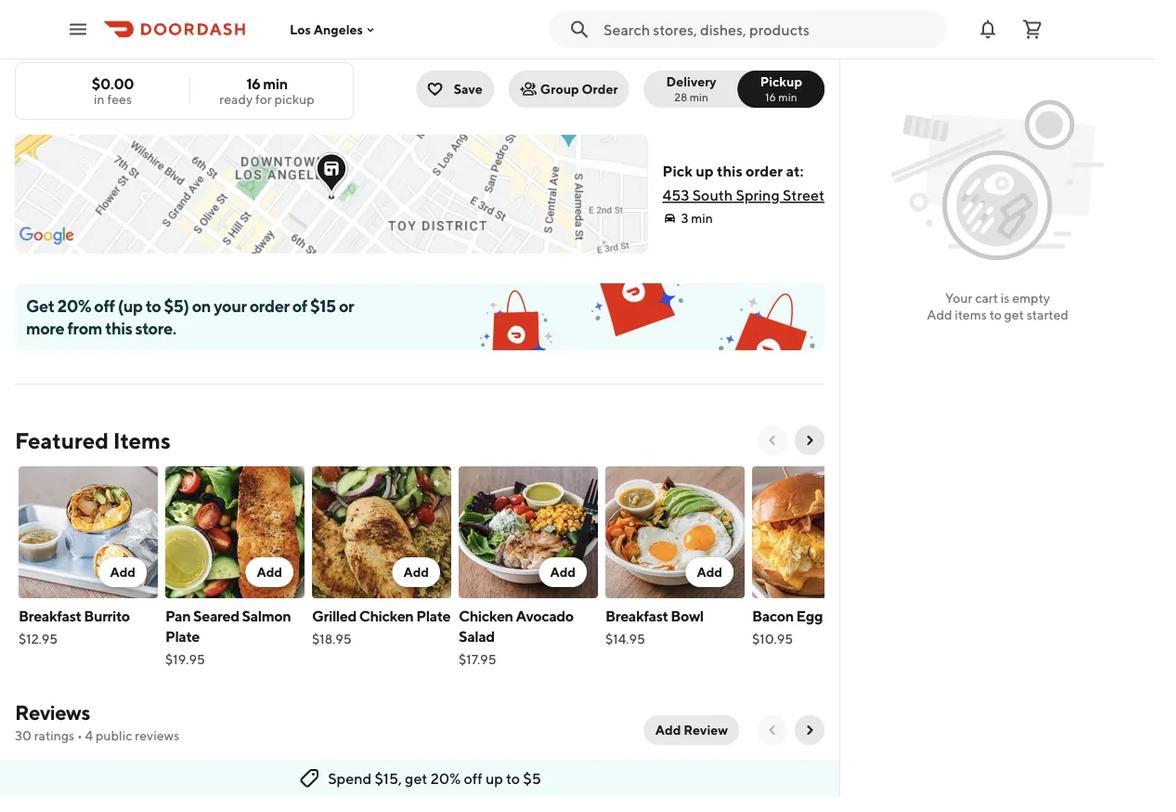 Task type: describe. For each thing, give the bounding box(es) containing it.
plate inside grilled chicken plate $18.95
[[417, 607, 451, 625]]

1 vertical spatial get
[[405, 770, 428, 787]]

$5)
[[164, 295, 189, 315]]

more info
[[755, 8, 814, 23]]

16 min ready for pickup
[[220, 75, 315, 107]]

review
[[684, 722, 728, 738]]

pick up this order at: 453 south spring street
[[663, 162, 825, 204]]

to for spend $15, get 20% off up to $5
[[506, 770, 520, 787]]

order methods option group
[[644, 71, 825, 108]]

or
[[339, 295, 354, 315]]

add for breakfast burrito
[[110, 564, 136, 580]]

for
[[255, 92, 272, 107]]

16 inside pickup 16 min
[[766, 90, 777, 103]]

4:10
[[166, 12, 191, 27]]

pan
[[165, 607, 191, 625]]

order
[[582, 81, 618, 97]]

map region
[[0, 67, 649, 305]]

your
[[946, 290, 973, 306]]

pricing
[[15, 34, 57, 49]]

get
[[26, 295, 54, 315]]

los angeles
[[290, 22, 363, 37]]

in
[[94, 92, 105, 107]]

reviews
[[15, 701, 90, 725]]

$19.95
[[165, 652, 205, 667]]

breakfast for breakfast burrito
[[19, 607, 81, 625]]

open
[[32, 12, 65, 27]]

pickup
[[275, 92, 315, 107]]

plate inside 'pan seared salmon plate $19.95'
[[165, 628, 200, 645]]

breakfast bowl image
[[606, 466, 745, 598]]

los
[[290, 22, 311, 37]]

chicken avocado salad $17.95
[[459, 607, 574, 667]]

featured items
[[15, 427, 171, 453]]

at:
[[787, 162, 804, 180]]

on
[[192, 295, 211, 315]]

from
[[67, 318, 102, 338]]

0 items, open order cart image
[[1022, 18, 1044, 40]]

30
[[15, 728, 32, 743]]

Store search: begin typing to search for stores available on DoorDash text field
[[604, 19, 937, 39]]

featured
[[15, 427, 109, 453]]

salmon
[[242, 607, 291, 625]]

get inside your cart is empty add items to get started
[[1005, 307, 1025, 322]]

cheese
[[838, 607, 888, 625]]

1 horizontal spatial off
[[464, 770, 483, 787]]

reviews 30 ratings • 4 public reviews
[[15, 701, 180, 743]]

open now • closes at 4:10 pm
[[32, 12, 215, 27]]

add inside button
[[656, 722, 681, 738]]

1 horizontal spatial •
[[99, 12, 104, 27]]

add button for avocado
[[539, 558, 587, 587]]

fees
[[107, 92, 132, 107]]

info
[[790, 8, 814, 23]]

is
[[1002, 290, 1010, 306]]

16 inside 16 min ready for pickup
[[246, 75, 261, 92]]

min inside pickup 16 min
[[779, 90, 798, 103]]

salad
[[459, 628, 495, 645]]

angeles
[[314, 22, 363, 37]]

min inside delivery 28 min
[[690, 90, 709, 103]]

chicken inside grilled chicken plate $18.95
[[359, 607, 414, 625]]

$15
[[310, 295, 336, 315]]

$12.95
[[19, 631, 58, 647]]

to for your cart is empty add items to get started
[[990, 307, 1002, 322]]

street
[[783, 186, 825, 204]]

delivery 28 min
[[667, 74, 717, 103]]

reviews
[[135, 728, 180, 743]]

$18.95
[[312, 631, 352, 647]]

to inside get 20% off (up to $5) on your order of $15 or more from this store.
[[146, 295, 161, 315]]

breakfast bowl $14.95
[[606, 607, 704, 647]]

add review button
[[645, 715, 740, 745]]

20% inside get 20% off (up to $5) on your order of $15 or more from this store.
[[57, 295, 91, 315]]

0 horizontal spatial up
[[486, 770, 504, 787]]

$10.95
[[753, 631, 794, 647]]

items
[[956, 307, 988, 322]]

pm
[[194, 12, 215, 27]]

add review
[[656, 722, 728, 738]]

add for pan seared salmon plate
[[257, 564, 282, 580]]

min right 3
[[692, 210, 714, 226]]

more info button
[[725, 1, 825, 31]]

add button for bowl
[[686, 558, 734, 587]]

off inside get 20% off (up to $5) on your order of $15 or more from this store.
[[94, 295, 115, 315]]

grilled
[[312, 607, 357, 625]]

grilled chicken plate image
[[312, 466, 452, 598]]

south
[[693, 186, 733, 204]]

3
[[682, 210, 689, 226]]

chicken avocado salad image
[[459, 466, 598, 598]]

$0.00 in fees
[[92, 75, 134, 107]]

save
[[454, 81, 483, 97]]

more
[[755, 8, 787, 23]]

next button of carousel image
[[803, 433, 818, 448]]

& inside "button"
[[59, 34, 67, 49]]

• inside "reviews 30 ratings • 4 public reviews"
[[77, 728, 83, 743]]

more
[[26, 318, 64, 338]]

pickup
[[761, 74, 803, 89]]

$14.95
[[606, 631, 646, 647]]

group
[[541, 81, 580, 97]]

closes
[[110, 12, 149, 27]]

add button for burrito
[[99, 558, 147, 587]]

453 south spring street link
[[663, 186, 825, 204]]

& inside 'bacon egg & cheese $10.95'
[[826, 607, 835, 625]]

$0.00
[[92, 75, 134, 92]]

now
[[68, 12, 93, 27]]



Task type: locate. For each thing, give the bounding box(es) containing it.
public
[[96, 728, 132, 743]]

2 breakfast from the left
[[606, 607, 669, 625]]

fees
[[70, 34, 98, 49]]

this up 453 south spring street link
[[717, 162, 743, 180]]

453
[[663, 186, 690, 204]]

0 vertical spatial this
[[717, 162, 743, 180]]

$5
[[523, 770, 542, 787]]

20% right "$15,"
[[431, 770, 461, 787]]

breakfast inside breakfast burrito $12.95
[[19, 607, 81, 625]]

0 vertical spatial &
[[59, 34, 67, 49]]

save button
[[417, 71, 494, 108]]

1 vertical spatial off
[[464, 770, 483, 787]]

1 horizontal spatial chicken
[[459, 607, 514, 625]]

add up salmon
[[257, 564, 282, 580]]

1 horizontal spatial get
[[1005, 307, 1025, 322]]

add down your
[[928, 307, 953, 322]]

0 vertical spatial plate
[[417, 607, 451, 625]]

plate down the "pan"
[[165, 628, 200, 645]]

min down pickup
[[779, 90, 798, 103]]

started
[[1027, 307, 1069, 322]]

20%
[[57, 295, 91, 315], [431, 770, 461, 787]]

delivery
[[667, 74, 717, 89]]

add for breakfast bowl
[[697, 564, 723, 580]]

grilled chicken plate $18.95
[[312, 607, 451, 647]]

1 horizontal spatial to
[[506, 770, 520, 787]]

1 vertical spatial 20%
[[431, 770, 461, 787]]

20% up from
[[57, 295, 91, 315]]

spring
[[736, 186, 780, 204]]

add button for chicken
[[393, 558, 440, 587]]

1 chicken from the left
[[359, 607, 414, 625]]

featured items heading
[[15, 426, 171, 455]]

get 20% off (up to $5) on your order of $15 or more from this store.
[[26, 295, 354, 338]]

& right egg
[[826, 607, 835, 625]]

bacon
[[753, 607, 794, 625]]

this inside get 20% off (up to $5) on your order of $15 or more from this store.
[[105, 318, 132, 338]]

1 horizontal spatial breakfast
[[606, 607, 669, 625]]

items
[[113, 427, 171, 453]]

4
[[85, 728, 93, 743]]

1 vertical spatial this
[[105, 318, 132, 338]]

0 horizontal spatial off
[[94, 295, 115, 315]]

order
[[746, 162, 784, 180], [250, 295, 289, 315]]

add button up grilled chicken plate $18.95
[[393, 558, 440, 587]]

order inside get 20% off (up to $5) on your order of $15 or more from this store.
[[250, 295, 289, 315]]

(up
[[118, 295, 143, 315]]

open menu image
[[67, 18, 89, 40]]

• right now at the left of the page
[[99, 12, 104, 27]]

•
[[99, 12, 104, 27], [77, 728, 83, 743]]

0 horizontal spatial 20%
[[57, 295, 91, 315]]

add button
[[99, 558, 147, 587], [246, 558, 294, 587], [393, 558, 440, 587], [539, 558, 587, 587], [686, 558, 734, 587]]

group order button
[[509, 71, 630, 108]]

egg
[[797, 607, 823, 625]]

pick
[[663, 162, 693, 180]]

1 vertical spatial order
[[250, 295, 289, 315]]

up inside pick up this order at: 453 south spring street
[[696, 162, 714, 180]]

$15,
[[375, 770, 402, 787]]

1 add button from the left
[[99, 558, 147, 587]]

of
[[292, 295, 307, 315]]

1 horizontal spatial this
[[717, 162, 743, 180]]

seared
[[193, 607, 239, 625]]

bowl
[[671, 607, 704, 625]]

16
[[246, 75, 261, 92], [766, 90, 777, 103]]

this inside pick up this order at: 453 south spring street
[[717, 162, 743, 180]]

breakfast
[[19, 607, 81, 625], [606, 607, 669, 625]]

16 down pickup
[[766, 90, 777, 103]]

pricing & fees button
[[15, 33, 116, 51]]

chicken up salad
[[459, 607, 514, 625]]

chicken
[[359, 607, 414, 625], [459, 607, 514, 625]]

ratings
[[34, 728, 74, 743]]

add for chicken avocado salad
[[550, 564, 576, 580]]

• left 4
[[77, 728, 83, 743]]

None radio
[[644, 71, 750, 108], [738, 71, 825, 108], [644, 71, 750, 108], [738, 71, 825, 108]]

1 horizontal spatial &
[[826, 607, 835, 625]]

pricing & fees
[[15, 34, 98, 49]]

add button for seared
[[246, 558, 294, 587]]

order up 'spring'
[[746, 162, 784, 180]]

pickup 16 min
[[761, 74, 803, 103]]

0 vertical spatial get
[[1005, 307, 1025, 322]]

0 horizontal spatial order
[[250, 295, 289, 315]]

get down is
[[1005, 307, 1025, 322]]

ready
[[220, 92, 253, 107]]

cart
[[976, 290, 999, 306]]

0 vertical spatial order
[[746, 162, 784, 180]]

off
[[94, 295, 115, 315], [464, 770, 483, 787]]

0 horizontal spatial breakfast
[[19, 607, 81, 625]]

add up grilled chicken plate $18.95
[[404, 564, 429, 580]]

2 add button from the left
[[246, 558, 294, 587]]

previous button of carousel image
[[766, 433, 781, 448]]

1 horizontal spatial up
[[696, 162, 714, 180]]

chicken inside "chicken avocado salad $17.95"
[[459, 607, 514, 625]]

to left $5
[[506, 770, 520, 787]]

plate left "chicken avocado salad $17.95"
[[417, 607, 451, 625]]

bacon egg & cheese image
[[753, 466, 892, 598]]

avocado
[[516, 607, 574, 625]]

notification bell image
[[978, 18, 1000, 40]]

0 horizontal spatial •
[[77, 728, 83, 743]]

1 vertical spatial •
[[77, 728, 83, 743]]

plate
[[417, 607, 451, 625], [165, 628, 200, 645]]

off left (up
[[94, 295, 115, 315]]

28
[[675, 90, 688, 103]]

0 vertical spatial up
[[696, 162, 714, 180]]

add button up burrito
[[99, 558, 147, 587]]

chicken right grilled
[[359, 607, 414, 625]]

& left fees
[[59, 34, 67, 49]]

add up bowl
[[697, 564, 723, 580]]

spend $15, get 20% off up to $5
[[328, 770, 542, 787]]

0 horizontal spatial chicken
[[359, 607, 414, 625]]

16 left pickup
[[246, 75, 261, 92]]

to inside your cart is empty add items to get started
[[990, 307, 1002, 322]]

empty
[[1013, 290, 1051, 306]]

add for grilled chicken plate
[[404, 564, 429, 580]]

1 vertical spatial up
[[486, 770, 504, 787]]

order left of
[[250, 295, 289, 315]]

add up burrito
[[110, 564, 136, 580]]

your
[[214, 295, 247, 315]]

spend
[[328, 770, 372, 787]]

1 horizontal spatial plate
[[417, 607, 451, 625]]

breakfast for breakfast bowl
[[606, 607, 669, 625]]

add button up salmon
[[246, 558, 294, 587]]

store.
[[135, 318, 176, 338]]

0 horizontal spatial this
[[105, 318, 132, 338]]

breakfast inside breakfast bowl $14.95
[[606, 607, 669, 625]]

powered by google image
[[20, 227, 74, 245]]

off left $5
[[464, 770, 483, 787]]

0 horizontal spatial to
[[146, 295, 161, 315]]

min down delivery
[[690, 90, 709, 103]]

add inside your cart is empty add items to get started
[[928, 307, 953, 322]]

min right the "ready"
[[263, 75, 288, 92]]

add up avocado
[[550, 564, 576, 580]]

order inside pick up this order at: 453 south spring street
[[746, 162, 784, 180]]

breakfast burrito image
[[19, 466, 158, 598]]

this
[[717, 162, 743, 180], [105, 318, 132, 338]]

up up south
[[696, 162, 714, 180]]

group order
[[541, 81, 618, 97]]

up left $5
[[486, 770, 504, 787]]

1 horizontal spatial 16
[[766, 90, 777, 103]]

1 horizontal spatial order
[[746, 162, 784, 180]]

4 add button from the left
[[539, 558, 587, 587]]

1 vertical spatial plate
[[165, 628, 200, 645]]

previous image
[[766, 723, 781, 738]]

1 vertical spatial &
[[826, 607, 835, 625]]

next image
[[803, 723, 818, 738]]

3 add button from the left
[[393, 558, 440, 587]]

get right "$15,"
[[405, 770, 428, 787]]

add left review
[[656, 722, 681, 738]]

min
[[263, 75, 288, 92], [690, 90, 709, 103], [779, 90, 798, 103], [692, 210, 714, 226]]

breakfast up '$12.95'
[[19, 607, 81, 625]]

0 vertical spatial off
[[94, 295, 115, 315]]

this down (up
[[105, 318, 132, 338]]

0 vertical spatial 20%
[[57, 295, 91, 315]]

get
[[1005, 307, 1025, 322], [405, 770, 428, 787]]

0 horizontal spatial get
[[405, 770, 428, 787]]

0 horizontal spatial plate
[[165, 628, 200, 645]]

to up store.
[[146, 295, 161, 315]]

0 horizontal spatial &
[[59, 34, 67, 49]]

pan seared salmon plate $19.95
[[165, 607, 291, 667]]

los angeles button
[[290, 22, 378, 37]]

&
[[59, 34, 67, 49], [826, 607, 835, 625]]

your cart is empty add items to get started
[[928, 290, 1069, 322]]

1 horizontal spatial 20%
[[431, 770, 461, 787]]

breakfast burrito $12.95
[[19, 607, 130, 647]]

at
[[152, 12, 163, 27]]

5 add button from the left
[[686, 558, 734, 587]]

0 horizontal spatial 16
[[246, 75, 261, 92]]

3 min
[[682, 210, 714, 226]]

1 breakfast from the left
[[19, 607, 81, 625]]

reviews link
[[15, 701, 90, 725]]

pan seared salmon plate image
[[165, 466, 305, 598]]

add button up avocado
[[539, 558, 587, 587]]

breakfast up the $14.95
[[606, 607, 669, 625]]

2 chicken from the left
[[459, 607, 514, 625]]

0 vertical spatial •
[[99, 12, 104, 27]]

min inside 16 min ready for pickup
[[263, 75, 288, 92]]

bacon egg & cheese $10.95
[[753, 607, 888, 647]]

to down cart
[[990, 307, 1002, 322]]

burrito
[[84, 607, 130, 625]]

add button up bowl
[[686, 558, 734, 587]]

2 horizontal spatial to
[[990, 307, 1002, 322]]



Task type: vqa. For each thing, say whether or not it's contained in the screenshot.
order to the right
yes



